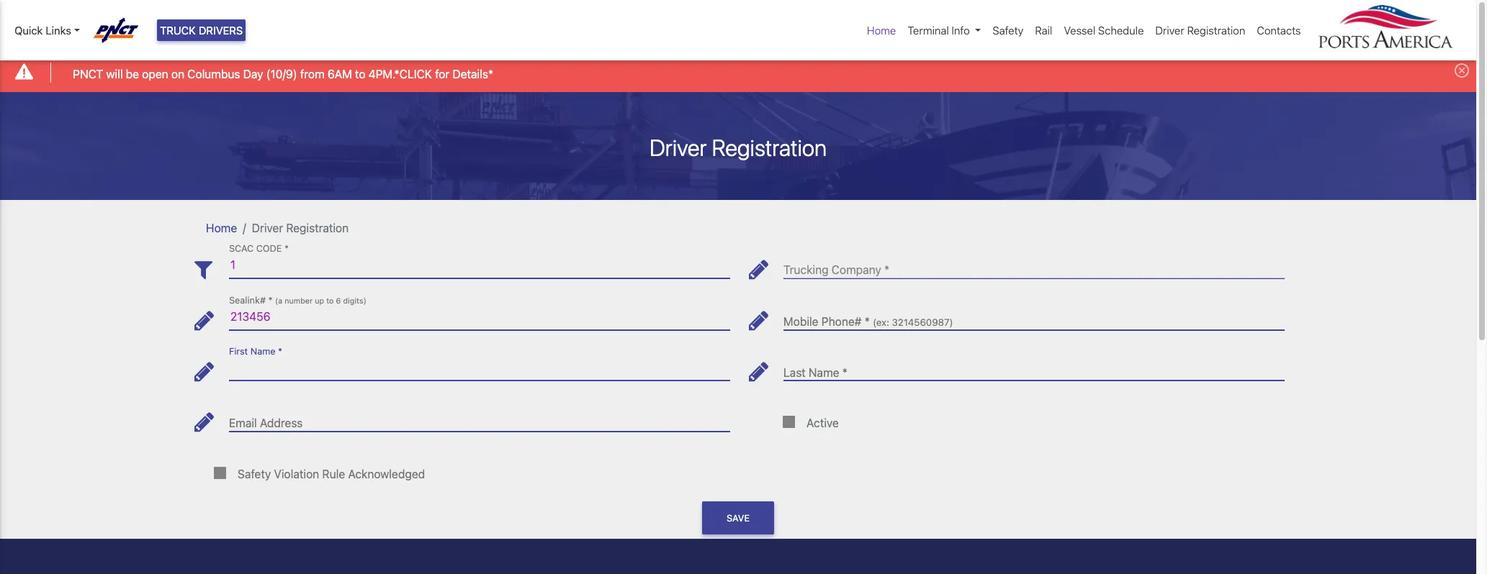Task type: vqa. For each thing, say whether or not it's contained in the screenshot.
Stay
no



Task type: locate. For each thing, give the bounding box(es) containing it.
driver registration link
[[1150, 17, 1251, 44]]

trucking company *
[[784, 264, 890, 277]]

1 vertical spatial to
[[326, 297, 334, 306]]

* left (a
[[268, 295, 273, 306]]

1 vertical spatial safety
[[238, 468, 271, 481]]

safety left rail
[[993, 24, 1024, 37]]

2 horizontal spatial driver registration
[[1156, 24, 1246, 37]]

* left (ex:
[[865, 315, 870, 328]]

0 horizontal spatial to
[[326, 297, 334, 306]]

to
[[355, 67, 366, 80], [326, 297, 334, 306]]

mobile
[[784, 315, 819, 328]]

0 vertical spatial name
[[250, 346, 276, 357]]

2 horizontal spatial registration
[[1187, 24, 1246, 37]]

* right first
[[278, 346, 282, 357]]

first name *
[[229, 346, 282, 357]]

registration
[[1187, 24, 1246, 37], [712, 134, 827, 161], [286, 222, 349, 235]]

rule
[[322, 468, 345, 481]]

truck drivers link
[[157, 19, 246, 41]]

1 vertical spatial driver registration
[[650, 134, 827, 161]]

email address
[[229, 417, 303, 430]]

to left '6'
[[326, 297, 334, 306]]

0 vertical spatial driver registration
[[1156, 24, 1246, 37]]

truck
[[160, 24, 196, 37]]

2 vertical spatial driver registration
[[252, 222, 349, 235]]

0 vertical spatial home
[[867, 24, 896, 37]]

Trucking Company * text field
[[784, 253, 1285, 279]]

violation
[[274, 468, 319, 481]]

0 horizontal spatial home
[[206, 222, 237, 235]]

terminal
[[908, 24, 949, 37]]

home left terminal
[[867, 24, 896, 37]]

*
[[285, 244, 289, 255], [885, 264, 890, 277], [268, 295, 273, 306], [865, 315, 870, 328], [278, 346, 282, 357], [843, 366, 848, 379]]

company
[[832, 264, 881, 277]]

name right first
[[250, 346, 276, 357]]

safety for safety
[[993, 24, 1024, 37]]

schedule
[[1098, 24, 1144, 37]]

None text field
[[229, 304, 730, 330]]

6am
[[328, 67, 352, 80]]

trucking
[[784, 264, 829, 277]]

vessel schedule
[[1064, 24, 1144, 37]]

driver registration
[[1156, 24, 1246, 37], [650, 134, 827, 161], [252, 222, 349, 235]]

1 horizontal spatial safety
[[993, 24, 1024, 37]]

quick links
[[14, 24, 71, 37]]

1 vertical spatial driver
[[650, 134, 707, 161]]

1 horizontal spatial home link
[[862, 17, 902, 44]]

home link
[[862, 17, 902, 44], [206, 222, 237, 235]]

home inside home link
[[867, 24, 896, 37]]

address
[[260, 417, 303, 430]]

sealink# * (a number up to 6 digits)
[[229, 295, 366, 306]]

0 horizontal spatial safety
[[238, 468, 271, 481]]

scac code *
[[229, 244, 289, 255]]

from
[[300, 67, 325, 80]]

1 horizontal spatial driver
[[650, 134, 707, 161]]

home
[[867, 24, 896, 37], [206, 222, 237, 235]]

Email Address text field
[[229, 406, 730, 432]]

1 vertical spatial home
[[206, 222, 237, 235]]

safety left violation
[[238, 468, 271, 481]]

1 vertical spatial registration
[[712, 134, 827, 161]]

1 horizontal spatial to
[[355, 67, 366, 80]]

home up the scac
[[206, 222, 237, 235]]

home link left terminal
[[862, 17, 902, 44]]

safety
[[993, 24, 1024, 37], [238, 468, 271, 481]]

0 horizontal spatial driver registration
[[252, 222, 349, 235]]

* for mobile phone# * (ex: 3214560987)
[[865, 315, 870, 328]]

pnct will be open on columbus day (10/9) from 6am to 4pm.*click for details* link
[[73, 65, 494, 83]]

None text field
[[784, 304, 1285, 330]]

details*
[[453, 67, 494, 80]]

* for last name *
[[843, 366, 848, 379]]

1 vertical spatial home link
[[206, 222, 237, 235]]

0 vertical spatial registration
[[1187, 24, 1246, 37]]

pnct will be open on columbus day (10/9) from 6am to 4pm.*click for details* alert
[[0, 53, 1477, 92]]

0 vertical spatial driver
[[1156, 24, 1185, 37]]

phone#
[[822, 315, 862, 328]]

name
[[250, 346, 276, 357], [809, 366, 840, 379]]

0 vertical spatial home link
[[862, 17, 902, 44]]

vessel
[[1064, 24, 1096, 37]]

0 horizontal spatial name
[[250, 346, 276, 357]]

1 vertical spatial name
[[809, 366, 840, 379]]

last
[[784, 366, 806, 379]]

0 vertical spatial to
[[355, 67, 366, 80]]

pnct
[[73, 67, 103, 80]]

2 horizontal spatial driver
[[1156, 24, 1185, 37]]

name right last
[[809, 366, 840, 379]]

* right last
[[843, 366, 848, 379]]

to right 6am
[[355, 67, 366, 80]]

1 horizontal spatial name
[[809, 366, 840, 379]]

to inside sealink# * (a number up to 6 digits)
[[326, 297, 334, 306]]

2 vertical spatial registration
[[286, 222, 349, 235]]

First Name * text field
[[229, 355, 730, 381]]

0 horizontal spatial registration
[[286, 222, 349, 235]]

contacts
[[1257, 24, 1301, 37]]

* right code
[[285, 244, 289, 255]]

first
[[229, 346, 248, 357]]

driver
[[1156, 24, 1185, 37], [650, 134, 707, 161], [252, 222, 283, 235]]

1 horizontal spatial home
[[867, 24, 896, 37]]

0 vertical spatial safety
[[993, 24, 1024, 37]]

contacts link
[[1251, 17, 1307, 44]]

* for first name *
[[278, 346, 282, 357]]

close image
[[1455, 64, 1469, 78]]

2 vertical spatial driver
[[252, 222, 283, 235]]

1 horizontal spatial registration
[[712, 134, 827, 161]]

registration inside driver registration link
[[1187, 24, 1246, 37]]

home link up the scac
[[206, 222, 237, 235]]

6
[[336, 297, 341, 306]]

quick links link
[[14, 22, 80, 39]]

* right company
[[885, 264, 890, 277]]



Task type: describe. For each thing, give the bounding box(es) containing it.
1 horizontal spatial driver registration
[[650, 134, 827, 161]]

info
[[952, 24, 970, 37]]

rail link
[[1030, 17, 1058, 44]]

digits)
[[343, 297, 366, 306]]

save button
[[702, 502, 774, 535]]

safety link
[[987, 17, 1030, 44]]

save
[[727, 513, 750, 524]]

terminal info link
[[902, 17, 987, 44]]

SCAC CODE * search field
[[229, 253, 730, 279]]

name for last
[[809, 366, 840, 379]]

safety for safety violation rule acknowledged
[[238, 468, 271, 481]]

rail
[[1035, 24, 1053, 37]]

on
[[171, 67, 184, 80]]

3214560987)
[[892, 317, 953, 328]]

safety violation rule acknowledged
[[238, 468, 425, 481]]

last name *
[[784, 366, 848, 379]]

mobile phone# * (ex: 3214560987)
[[784, 315, 953, 328]]

drivers
[[199, 24, 243, 37]]

(ex:
[[873, 317, 890, 328]]

(a
[[275, 297, 282, 306]]

up
[[315, 297, 324, 306]]

terminal info
[[908, 24, 970, 37]]

sealink#
[[229, 295, 266, 306]]

code
[[256, 244, 282, 255]]

Last Name * text field
[[784, 355, 1285, 381]]

will
[[106, 67, 123, 80]]

* for trucking company *
[[885, 264, 890, 277]]

0 horizontal spatial driver
[[252, 222, 283, 235]]

0 horizontal spatial home link
[[206, 222, 237, 235]]

columbus
[[187, 67, 240, 80]]

acknowledged
[[348, 468, 425, 481]]

* for scac code *
[[285, 244, 289, 255]]

4pm.*click
[[369, 67, 432, 80]]

active
[[807, 417, 839, 430]]

email
[[229, 417, 257, 430]]

day
[[243, 67, 263, 80]]

vessel schedule link
[[1058, 17, 1150, 44]]

scac
[[229, 244, 254, 255]]

number
[[285, 297, 313, 306]]

to inside alert
[[355, 67, 366, 80]]

be
[[126, 67, 139, 80]]

open
[[142, 67, 168, 80]]

name for first
[[250, 346, 276, 357]]

(10/9)
[[266, 67, 297, 80]]

quick
[[14, 24, 43, 37]]

truck drivers
[[160, 24, 243, 37]]

for
[[435, 67, 450, 80]]

links
[[46, 24, 71, 37]]

pnct will be open on columbus day (10/9) from 6am to 4pm.*click for details*
[[73, 67, 494, 80]]



